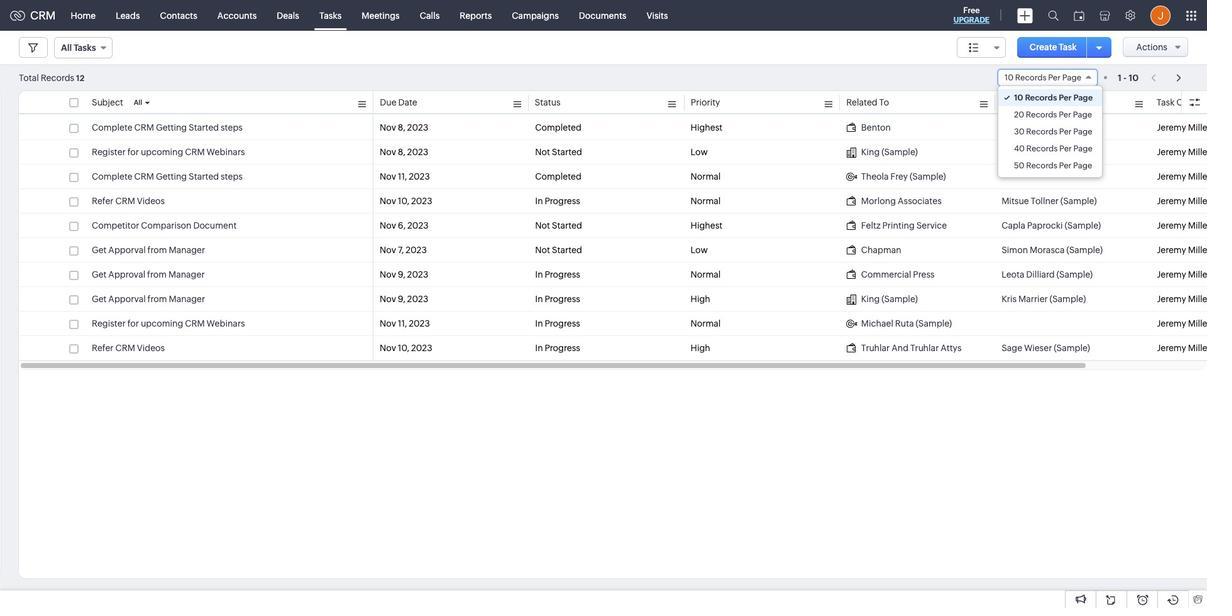 Task type: describe. For each thing, give the bounding box(es) containing it.
mille for capla paprocki (sample) link
[[1189, 221, 1208, 231]]

search element
[[1041, 0, 1067, 31]]

in progress for truhlar
[[535, 343, 580, 353]]

leads
[[116, 10, 140, 20]]

jeremy for leota dilliard (sample) link
[[1158, 270, 1187, 280]]

list box containing 10 records per page
[[999, 86, 1103, 177]]

(sample) up the frey
[[882, 147, 918, 157]]

leota
[[1002, 270, 1025, 280]]

contacts link
[[150, 0, 207, 31]]

not started for nov 8, 2023
[[535, 147, 582, 157]]

webinars for nov 11, 2023
[[207, 319, 245, 329]]

date
[[398, 97, 417, 108]]

king (sample) for low
[[862, 147, 918, 157]]

mitsue tollner (sample)
[[1002, 196, 1097, 206]]

videos for high
[[137, 343, 165, 353]]

jeremy for the sage wieser (sample) link
[[1158, 343, 1187, 353]]

create task button
[[1018, 37, 1090, 58]]

completed for nov 8, 2023
[[535, 123, 582, 133]]

jeremy mille for "john butt (sample)" link
[[1158, 123, 1208, 133]]

in for commercial press
[[535, 270, 543, 280]]

1 - 10
[[1118, 73, 1139, 83]]

total
[[19, 73, 39, 83]]

sage wieser (sample)
[[1002, 343, 1091, 353]]

started for nov 8, 2023
[[552, 147, 582, 157]]

12
[[76, 73, 84, 83]]

manager for high
[[169, 294, 205, 304]]

2 truhlar from the left
[[911, 343, 939, 353]]

chapman link
[[846, 244, 902, 257]]

tasks inside tasks link
[[319, 10, 342, 20]]

frey
[[891, 172, 908, 182]]

nov 8, 2023 for completed
[[380, 123, 429, 133]]

mille for simon morasca (sample) link
[[1189, 245, 1208, 255]]

from for normal
[[147, 270, 167, 280]]

sage
[[1002, 343, 1023, 353]]

upcoming for nov 11, 2023
[[141, 319, 183, 329]]

jeremy mille for high's kris marrier (sample) 'link'
[[1158, 294, 1208, 304]]

morlong associates
[[862, 196, 942, 206]]

jeremy mille for the mitsue tollner (sample) link on the right of the page
[[1158, 196, 1208, 206]]

simon
[[1002, 245, 1028, 255]]

feltz
[[862, 221, 881, 231]]

visits
[[647, 10, 668, 20]]

10, for normal
[[398, 196, 409, 206]]

(sample) right wieser
[[1054, 343, 1091, 353]]

register for upcoming crm webinars link for nov 11, 2023
[[92, 318, 245, 330]]

sage wieser (sample) link
[[1002, 342, 1091, 355]]

profile element
[[1143, 0, 1179, 31]]

jeremy mille for leota dilliard (sample) link
[[1158, 270, 1208, 280]]

get apporval from manager link for nov 9, 2023
[[92, 293, 205, 306]]

tollner
[[1031, 196, 1059, 206]]

per for 20 records per page option
[[1059, 110, 1072, 120]]

nov 8, 2023 for not started
[[380, 147, 429, 157]]

get for high
[[92, 294, 107, 304]]

(sample) right ruta
[[916, 319, 952, 329]]

from for low
[[148, 245, 167, 255]]

search image
[[1048, 10, 1059, 21]]

profile image
[[1151, 5, 1171, 25]]

page for 10 records per page option
[[1074, 93, 1093, 103]]

in progress for king
[[535, 294, 580, 304]]

register for upcoming crm webinars for nov 11, 2023
[[92, 319, 245, 329]]

2023 for benton link
[[407, 123, 429, 133]]

9 jeremy mille from the top
[[1158, 319, 1208, 329]]

mille for high's kris marrier (sample) 'link'
[[1189, 294, 1208, 304]]

meetings
[[362, 10, 400, 20]]

9 jeremy from the top
[[1158, 319, 1187, 329]]

press
[[913, 270, 935, 280]]

morasca
[[1030, 245, 1065, 255]]

accounts link
[[207, 0, 267, 31]]

jeremy for kris marrier (sample) 'link' associated with low
[[1158, 147, 1187, 157]]

calls
[[420, 10, 440, 20]]

in progress for michael
[[535, 319, 580, 329]]

task inside button
[[1059, 42, 1077, 52]]

50
[[1014, 161, 1025, 170]]

attys
[[941, 343, 962, 353]]

nov for "get approval from manager" link
[[380, 270, 396, 280]]

10 inside field
[[1005, 73, 1014, 82]]

kris marrier (sample) link for high
[[1002, 293, 1086, 306]]

not started for nov 7, 2023
[[535, 245, 582, 255]]

10 records per page inside field
[[1005, 73, 1082, 82]]

deals link
[[267, 0, 309, 31]]

contact name
[[1002, 97, 1061, 108]]

page for 20 records per page option
[[1073, 110, 1092, 120]]

complete crm getting started steps for nov 11, 2023
[[92, 172, 243, 182]]

competitor comparison document link
[[92, 220, 237, 232]]

(sample) right morasca
[[1067, 245, 1103, 255]]

kris marrier (sample) link for low
[[1002, 146, 1086, 158]]

nov for complete crm getting started steps link corresponding to nov 11, 2023
[[380, 172, 396, 182]]

started for nov 7, 2023
[[552, 245, 582, 255]]

competitor
[[92, 221, 139, 231]]

morlong associates link
[[846, 195, 942, 208]]

page inside field
[[1063, 73, 1082, 82]]

all tasks
[[61, 43, 96, 53]]

kris for low
[[1002, 147, 1017, 157]]

jeremy mille for capla paprocki (sample) link
[[1158, 221, 1208, 231]]

per for "40 records per page" "option"
[[1060, 144, 1072, 153]]

mitsue tollner (sample) link
[[1002, 195, 1097, 208]]

webinars for nov 8, 2023
[[207, 147, 245, 157]]

10 inside option
[[1014, 93, 1024, 103]]

home link
[[61, 0, 106, 31]]

john
[[1002, 123, 1022, 133]]

john butt (sample)
[[1002, 123, 1079, 133]]

accounts
[[218, 10, 257, 20]]

20
[[1014, 110, 1025, 120]]

related to
[[846, 97, 889, 108]]

king for high
[[862, 294, 880, 304]]

6,
[[398, 221, 406, 231]]

per for 10 records per page option
[[1059, 93, 1072, 103]]

free upgrade
[[954, 6, 990, 25]]

commercial press link
[[846, 269, 935, 281]]

associates
[[898, 196, 942, 206]]

20 records per page
[[1014, 110, 1092, 120]]

nov for nov 8, 2023 register for upcoming crm webinars link
[[380, 147, 396, 157]]

50 records per page option
[[999, 157, 1103, 174]]

2023 for feltz printing service link
[[408, 221, 429, 231]]

(sample) down the 20 records per page
[[1042, 123, 1079, 133]]

All Tasks field
[[54, 37, 112, 58]]

10 right -
[[1129, 73, 1139, 83]]

normal for theola frey (sample)
[[691, 172, 721, 182]]

in progress for morlong
[[535, 196, 580, 206]]

michael ruta (sample)
[[862, 319, 952, 329]]

3 jeremy from the top
[[1158, 172, 1187, 182]]

king (sample) link for low
[[846, 146, 918, 158]]

normal for michael ruta (sample)
[[691, 319, 721, 329]]

progress for truhlar and truhlar attys
[[545, 343, 580, 353]]

capla paprocki (sample) link
[[1002, 220, 1101, 232]]

50 records per page
[[1014, 161, 1093, 170]]

(sample) up the 50 records per page
[[1050, 147, 1086, 157]]

complete crm getting started steps link for nov 11, 2023
[[92, 170, 243, 183]]

20 records per page option
[[999, 106, 1103, 123]]

create menu element
[[1010, 0, 1041, 31]]

document
[[193, 221, 237, 231]]

name
[[1037, 97, 1061, 108]]

king (sample) for high
[[862, 294, 918, 304]]

tasks link
[[309, 0, 352, 31]]

page for 30 records per page option
[[1074, 127, 1093, 136]]

row group containing complete crm getting started steps
[[19, 116, 1208, 361]]

mitsue
[[1002, 196, 1029, 206]]

nov for nov 9, 2023 get apporval from manager link
[[380, 294, 396, 304]]

commercial press
[[862, 270, 935, 280]]

3 mille from the top
[[1189, 172, 1208, 182]]

nov 10, 2023 for high
[[380, 343, 432, 353]]

free
[[964, 6, 980, 15]]

30
[[1014, 127, 1025, 136]]

butt
[[1023, 123, 1041, 133]]

actions
[[1137, 42, 1168, 52]]

9, for get approval from manager
[[398, 270, 406, 280]]

benton link
[[846, 121, 891, 134]]

apporval for nov 9, 2023
[[108, 294, 146, 304]]

calls link
[[410, 0, 450, 31]]

progress for morlong associates
[[545, 196, 580, 206]]

jeremy mille for kris marrier (sample) 'link' associated with low
[[1158, 147, 1208, 157]]

40
[[1014, 144, 1025, 153]]

total records 12
[[19, 73, 84, 83]]

40 records per page option
[[999, 140, 1103, 157]]

to
[[879, 97, 889, 108]]

due
[[380, 97, 396, 108]]

nov 10, 2023 for normal
[[380, 196, 432, 206]]

wieser
[[1025, 343, 1052, 353]]

nov for get apporval from manager link associated with nov 7, 2023
[[380, 245, 396, 255]]

register for nov 8, 2023
[[92, 147, 126, 157]]

ruta
[[896, 319, 914, 329]]

feltz printing service link
[[846, 220, 947, 232]]

records for 20 records per page option
[[1026, 110, 1058, 120]]

crm link
[[10, 9, 56, 22]]

get approval from manager link
[[92, 269, 205, 281]]

campaigns link
[[502, 0, 569, 31]]

highest for not started
[[691, 221, 723, 231]]

size image
[[969, 42, 979, 53]]

completed for nov 11, 2023
[[535, 172, 582, 182]]

nov for complete crm getting started steps link for nov 8, 2023
[[380, 123, 396, 133]]

priority
[[691, 97, 720, 108]]

michael ruta (sample) link
[[846, 318, 952, 330]]

tasks inside all tasks "field"
[[74, 43, 96, 53]]

campaigns
[[512, 10, 559, 20]]

capla paprocki (sample)
[[1002, 221, 1101, 231]]

create menu image
[[1018, 8, 1033, 23]]

manager for normal
[[168, 270, 205, 280]]



Task type: vqa. For each thing, say whether or not it's contained in the screenshot.


Task type: locate. For each thing, give the bounding box(es) containing it.
register for upcoming crm webinars for nov 8, 2023
[[92, 147, 245, 157]]

1 vertical spatial webinars
[[207, 319, 245, 329]]

reports link
[[450, 0, 502, 31]]

2 progress from the top
[[545, 270, 580, 280]]

task right create
[[1059, 42, 1077, 52]]

(sample) down simon morasca (sample) link
[[1057, 270, 1093, 280]]

0 vertical spatial manager
[[169, 245, 205, 255]]

1 vertical spatial highest
[[691, 221, 723, 231]]

commercial
[[862, 270, 912, 280]]

1 from from the top
[[148, 245, 167, 255]]

1 videos from the top
[[137, 196, 165, 206]]

1 vertical spatial kris marrier (sample) link
[[1002, 293, 1086, 306]]

get for normal
[[92, 270, 107, 280]]

page down the 40 records per page
[[1074, 161, 1093, 170]]

crm
[[30, 9, 56, 22], [134, 123, 154, 133], [185, 147, 205, 157], [134, 172, 154, 182], [115, 196, 135, 206], [185, 319, 205, 329], [115, 343, 135, 353]]

apporval down approval
[[108, 294, 146, 304]]

6 jeremy mille from the top
[[1158, 245, 1208, 255]]

kris marrier (sample) link
[[1002, 146, 1086, 158], [1002, 293, 1086, 306]]

8, for completed
[[398, 123, 406, 133]]

2023 for morlong associates link at the right
[[411, 196, 432, 206]]

1 vertical spatial 8,
[[398, 147, 406, 157]]

8 mille from the top
[[1189, 294, 1208, 304]]

2023 for commercial press link
[[407, 270, 428, 280]]

mille for leota dilliard (sample) link
[[1189, 270, 1208, 280]]

7 mille from the top
[[1189, 270, 1208, 280]]

refer for high
[[92, 343, 114, 353]]

truhlar right and
[[911, 343, 939, 353]]

register for nov 11, 2023
[[92, 319, 126, 329]]

records
[[41, 73, 74, 83], [1016, 73, 1047, 82], [1025, 93, 1058, 103], [1026, 110, 1058, 120], [1027, 127, 1058, 136], [1027, 144, 1058, 153], [1027, 161, 1058, 170]]

0 vertical spatial register
[[92, 147, 126, 157]]

1 vertical spatial tasks
[[74, 43, 96, 53]]

8 nov from the top
[[380, 294, 396, 304]]

steps
[[221, 123, 243, 133], [221, 172, 243, 182]]

2 vertical spatial get
[[92, 294, 107, 304]]

1 register for upcoming crm webinars from the top
[[92, 147, 245, 157]]

10, for high
[[398, 343, 409, 353]]

1 getting from the top
[[156, 123, 187, 133]]

kris for high
[[1002, 294, 1017, 304]]

from down "get approval from manager" link
[[148, 294, 167, 304]]

deals
[[277, 10, 299, 20]]

11,
[[398, 172, 407, 182], [398, 319, 407, 329]]

1 complete crm getting started steps from the top
[[92, 123, 243, 133]]

all inside "field"
[[61, 43, 72, 53]]

10 records per page option
[[999, 89, 1103, 106]]

per for '50 records per page' option
[[1060, 161, 1072, 170]]

0 horizontal spatial task
[[1059, 42, 1077, 52]]

3 nov from the top
[[380, 172, 396, 182]]

1 webinars from the top
[[207, 147, 245, 157]]

get down competitor
[[92, 245, 107, 255]]

progress for michael ruta (sample)
[[545, 319, 580, 329]]

2 vertical spatial from
[[148, 294, 167, 304]]

1 marrier from the top
[[1019, 147, 1048, 157]]

2 marrier from the top
[[1019, 294, 1048, 304]]

per up 10 records per page option
[[1049, 73, 1061, 82]]

1 vertical spatial 10 records per page
[[1014, 93, 1093, 103]]

1 for from the top
[[127, 147, 139, 157]]

1 get from the top
[[92, 245, 107, 255]]

0 vertical spatial king (sample) link
[[846, 146, 918, 158]]

row group
[[19, 116, 1208, 361]]

get apporval from manager for nov 9, 2023
[[92, 294, 205, 304]]

nov 8, 2023
[[380, 123, 429, 133], [380, 147, 429, 157]]

1 not started from the top
[[535, 147, 582, 157]]

meetings link
[[352, 0, 410, 31]]

1 horizontal spatial tasks
[[319, 10, 342, 20]]

truhlar
[[862, 343, 890, 353], [911, 343, 939, 353]]

1 10, from the top
[[398, 196, 409, 206]]

0 horizontal spatial truhlar
[[862, 343, 890, 353]]

1 vertical spatial steps
[[221, 172, 243, 182]]

1 in progress from the top
[[535, 196, 580, 206]]

task owner
[[1158, 97, 1205, 108]]

0 vertical spatial high
[[691, 294, 711, 304]]

5 mille from the top
[[1189, 221, 1208, 231]]

2 from from the top
[[147, 270, 167, 280]]

truhlar left and
[[862, 343, 890, 353]]

1 horizontal spatial task
[[1158, 97, 1176, 108]]

10 records per page inside option
[[1014, 93, 1093, 103]]

started for nov 6, 2023
[[552, 221, 582, 231]]

records for 30 records per page option
[[1027, 127, 1058, 136]]

0 vertical spatial from
[[148, 245, 167, 255]]

0 vertical spatial complete crm getting started steps
[[92, 123, 243, 133]]

completed
[[535, 123, 582, 133], [535, 172, 582, 182]]

2 webinars from the top
[[207, 319, 245, 329]]

1 vertical spatial kris marrier (sample)
[[1002, 294, 1086, 304]]

(sample) right tollner
[[1061, 196, 1097, 206]]

steps for nov 11, 2023
[[221, 172, 243, 182]]

john butt (sample) link
[[1002, 121, 1079, 134]]

2 nov 11, 2023 from the top
[[380, 319, 430, 329]]

per down name
[[1059, 110, 1072, 120]]

not
[[535, 147, 550, 157], [535, 221, 550, 231], [535, 245, 550, 255]]

0 vertical spatial task
[[1059, 42, 1077, 52]]

refer crm videos link for high
[[92, 342, 165, 355]]

task left owner
[[1158, 97, 1176, 108]]

king (sample) link down "commercial"
[[846, 293, 918, 306]]

nov 9, 2023 for get apporval from manager
[[380, 294, 428, 304]]

1 jeremy from the top
[[1158, 123, 1187, 133]]

2 jeremy mille from the top
[[1158, 147, 1208, 157]]

3 in progress from the top
[[535, 294, 580, 304]]

morlong
[[862, 196, 896, 206]]

1 vertical spatial nov 10, 2023
[[380, 343, 432, 353]]

nov 11, 2023
[[380, 172, 430, 182], [380, 319, 430, 329]]

nov for 'competitor comparison document' link
[[380, 221, 396, 231]]

all up total records 12
[[61, 43, 72, 53]]

2023 for "truhlar and truhlar attys" 'link'
[[411, 343, 432, 353]]

1 complete crm getting started steps link from the top
[[92, 121, 243, 134]]

highest
[[691, 123, 723, 133], [691, 221, 723, 231]]

6 nov from the top
[[380, 245, 396, 255]]

records inside field
[[1016, 73, 1047, 82]]

10 Records Per Page field
[[998, 69, 1098, 86]]

1 vertical spatial upcoming
[[141, 319, 183, 329]]

1 vertical spatial refer
[[92, 343, 114, 353]]

kris marrier (sample) link up the 50 records per page
[[1002, 146, 1086, 158]]

complete down subject
[[92, 123, 133, 133]]

30 records per page option
[[999, 123, 1103, 140]]

10 jeremy mille from the top
[[1158, 343, 1208, 353]]

get apporval from manager link for nov 7, 2023
[[92, 244, 205, 257]]

list box
[[999, 86, 1103, 177]]

1 complete from the top
[[92, 123, 133, 133]]

2 vertical spatial manager
[[169, 294, 205, 304]]

1 get apporval from manager link from the top
[[92, 244, 205, 257]]

getting for nov 11, 2023
[[156, 172, 187, 182]]

7 jeremy from the top
[[1158, 270, 1187, 280]]

jeremy mille for the sage wieser (sample) link
[[1158, 343, 1208, 353]]

high for truhlar and truhlar attys
[[691, 343, 711, 353]]

1 vertical spatial marrier
[[1019, 294, 1048, 304]]

0 vertical spatial 10 records per page
[[1005, 73, 1082, 82]]

1 nov from the top
[[380, 123, 396, 133]]

1 truhlar from the left
[[862, 343, 890, 353]]

upgrade
[[954, 16, 990, 25]]

0 horizontal spatial all
[[61, 43, 72, 53]]

1 vertical spatial not started
[[535, 221, 582, 231]]

tasks up 12
[[74, 43, 96, 53]]

3 progress from the top
[[545, 294, 580, 304]]

1 vertical spatial for
[[127, 319, 139, 329]]

4 mille from the top
[[1189, 196, 1208, 206]]

0 vertical spatial king (sample)
[[862, 147, 918, 157]]

None field
[[957, 37, 1006, 58]]

1 vertical spatial complete
[[92, 172, 133, 182]]

1 vertical spatial complete crm getting started steps link
[[92, 170, 243, 183]]

jeremy
[[1158, 123, 1187, 133], [1158, 147, 1187, 157], [1158, 172, 1187, 182], [1158, 196, 1187, 206], [1158, 221, 1187, 231], [1158, 245, 1187, 255], [1158, 270, 1187, 280], [1158, 294, 1187, 304], [1158, 319, 1187, 329], [1158, 343, 1187, 353]]

4 in progress from the top
[[535, 319, 580, 329]]

1 9, from the top
[[398, 270, 406, 280]]

1 vertical spatial completed
[[535, 172, 582, 182]]

marrier down dilliard
[[1019, 294, 1048, 304]]

progress for commercial press
[[545, 270, 580, 280]]

per up the 20 records per page
[[1059, 93, 1072, 103]]

approval
[[108, 270, 145, 280]]

progress for king (sample)
[[545, 294, 580, 304]]

1 vertical spatial task
[[1158, 97, 1176, 108]]

1 vertical spatial complete crm getting started steps
[[92, 172, 243, 182]]

calendar image
[[1074, 10, 1085, 20]]

1 kris from the top
[[1002, 147, 1017, 157]]

upcoming for nov 8, 2023
[[141, 147, 183, 157]]

refer crm videos for high
[[92, 343, 165, 353]]

1 vertical spatial videos
[[137, 343, 165, 353]]

1 not from the top
[[535, 147, 550, 157]]

1 vertical spatial nov 11, 2023
[[380, 319, 430, 329]]

1 vertical spatial king (sample)
[[862, 294, 918, 304]]

1 progress from the top
[[545, 196, 580, 206]]

1 low from the top
[[691, 147, 708, 157]]

1 vertical spatial not
[[535, 221, 550, 231]]

started
[[189, 123, 219, 133], [552, 147, 582, 157], [189, 172, 219, 182], [552, 221, 582, 231], [552, 245, 582, 255]]

0 vertical spatial 11,
[[398, 172, 407, 182]]

nov 9, 2023 for get approval from manager
[[380, 270, 428, 280]]

nov for register for upcoming crm webinars link corresponding to nov 11, 2023
[[380, 319, 396, 329]]

1 nov 8, 2023 from the top
[[380, 123, 429, 133]]

refer
[[92, 196, 114, 206], [92, 343, 114, 353]]

1 vertical spatial refer crm videos
[[92, 343, 165, 353]]

2 mille from the top
[[1189, 147, 1208, 157]]

9,
[[398, 270, 406, 280], [398, 294, 406, 304]]

6 mille from the top
[[1189, 245, 1208, 255]]

0 vertical spatial upcoming
[[141, 147, 183, 157]]

2 8, from the top
[[398, 147, 406, 157]]

per up the 40 records per page
[[1060, 127, 1072, 136]]

register down subject
[[92, 147, 126, 157]]

0 vertical spatial nov 9, 2023
[[380, 270, 428, 280]]

from
[[148, 245, 167, 255], [147, 270, 167, 280], [148, 294, 167, 304]]

3 not started from the top
[[535, 245, 582, 255]]

highest for completed
[[691, 123, 723, 133]]

1 king from the top
[[862, 147, 880, 157]]

5 in from the top
[[535, 343, 543, 353]]

1 vertical spatial get apporval from manager
[[92, 294, 205, 304]]

mille for the mitsue tollner (sample) link on the right of the page
[[1189, 196, 1208, 206]]

kris marrier (sample) down dilliard
[[1002, 294, 1086, 304]]

high
[[691, 294, 711, 304], [691, 343, 711, 353]]

10 records per page
[[1005, 73, 1082, 82], [1014, 93, 1093, 103]]

7,
[[398, 245, 404, 255]]

1 vertical spatial get apporval from manager link
[[92, 293, 205, 306]]

simon morasca (sample)
[[1002, 245, 1103, 255]]

0 vertical spatial 8,
[[398, 123, 406, 133]]

king (sample) link for high
[[846, 293, 918, 306]]

8 jeremy mille from the top
[[1158, 294, 1208, 304]]

truhlar and truhlar attys link
[[846, 342, 962, 355]]

1 vertical spatial register for upcoming crm webinars
[[92, 319, 245, 329]]

1
[[1118, 73, 1122, 83]]

due date
[[380, 97, 417, 108]]

5 in progress from the top
[[535, 343, 580, 353]]

1 nov 11, 2023 from the top
[[380, 172, 430, 182]]

0 vertical spatial refer
[[92, 196, 114, 206]]

complete crm getting started steps
[[92, 123, 243, 133], [92, 172, 243, 182]]

0 vertical spatial highest
[[691, 123, 723, 133]]

2 videos from the top
[[137, 343, 165, 353]]

2 nov 10, 2023 from the top
[[380, 343, 432, 353]]

2 vertical spatial not started
[[535, 245, 582, 255]]

all for all
[[134, 99, 142, 106]]

0 vertical spatial steps
[[221, 123, 243, 133]]

tasks right deals
[[319, 10, 342, 20]]

theola
[[862, 172, 889, 182]]

create task
[[1030, 42, 1077, 52]]

page up the 40 records per page
[[1074, 127, 1093, 136]]

register for upcoming crm webinars link for nov 8, 2023
[[92, 146, 245, 158]]

feltz printing service
[[862, 221, 947, 231]]

1 vertical spatial high
[[691, 343, 711, 353]]

low for chapman
[[691, 245, 708, 255]]

1 vertical spatial king
[[862, 294, 880, 304]]

comparison
[[141, 221, 192, 231]]

kris marrier (sample) for high
[[1002, 294, 1086, 304]]

2 not from the top
[[535, 221, 550, 231]]

1 vertical spatial nov 8, 2023
[[380, 147, 429, 157]]

1 vertical spatial king (sample) link
[[846, 293, 918, 306]]

0 vertical spatial marrier
[[1019, 147, 1048, 157]]

1 in from the top
[[535, 196, 543, 206]]

page for '50 records per page' option
[[1074, 161, 1093, 170]]

get apporval from manager up get approval from manager on the left top
[[92, 245, 205, 255]]

king (sample) link
[[846, 146, 918, 158], [846, 293, 918, 306]]

2 11, from the top
[[398, 319, 407, 329]]

30 records per page
[[1014, 127, 1093, 136]]

9 mille from the top
[[1189, 319, 1208, 329]]

per down the 40 records per page
[[1060, 161, 1072, 170]]

create
[[1030, 42, 1058, 52]]

10,
[[398, 196, 409, 206], [398, 343, 409, 353]]

apporval for nov 7, 2023
[[108, 245, 146, 255]]

3 jeremy mille from the top
[[1158, 172, 1208, 182]]

0 vertical spatial low
[[691, 147, 708, 157]]

4 normal from the top
[[691, 319, 721, 329]]

0 vertical spatial get apporval from manager link
[[92, 244, 205, 257]]

dilliard
[[1027, 270, 1055, 280]]

get apporval from manager down "get approval from manager" link
[[92, 294, 205, 304]]

owner
[[1177, 97, 1205, 108]]

1 refer crm videos from the top
[[92, 196, 165, 206]]

complete for nov 11, 2023
[[92, 172, 133, 182]]

tasks
[[319, 10, 342, 20], [74, 43, 96, 53]]

1 register from the top
[[92, 147, 126, 157]]

(sample) up michael ruta (sample) link
[[882, 294, 918, 304]]

2 complete crm getting started steps from the top
[[92, 172, 243, 182]]

1 vertical spatial getting
[[156, 172, 187, 182]]

low for king (sample)
[[691, 147, 708, 157]]

4 nov from the top
[[380, 196, 396, 206]]

apporval up approval
[[108, 245, 146, 255]]

chapman
[[862, 245, 902, 255]]

(sample) right paprocki
[[1065, 221, 1101, 231]]

videos for normal
[[137, 196, 165, 206]]

1 horizontal spatial all
[[134, 99, 142, 106]]

get apporval from manager link down "get approval from manager" link
[[92, 293, 205, 306]]

subject
[[92, 97, 123, 108]]

2 vertical spatial not
[[535, 245, 550, 255]]

refer crm videos for normal
[[92, 196, 165, 206]]

leota dilliard (sample)
[[1002, 270, 1093, 280]]

videos
[[137, 196, 165, 206], [137, 343, 165, 353]]

1 nov 10, 2023 from the top
[[380, 196, 432, 206]]

2 steps from the top
[[221, 172, 243, 182]]

3 from from the top
[[148, 294, 167, 304]]

benton
[[862, 123, 891, 133]]

complete crm getting started steps link
[[92, 121, 243, 134], [92, 170, 243, 183]]

register down approval
[[92, 319, 126, 329]]

complete up competitor
[[92, 172, 133, 182]]

10 up 20
[[1014, 93, 1024, 103]]

0 vertical spatial register for upcoming crm webinars link
[[92, 146, 245, 158]]

getting for nov 8, 2023
[[156, 123, 187, 133]]

0 vertical spatial get
[[92, 245, 107, 255]]

status
[[535, 97, 561, 108]]

progress
[[545, 196, 580, 206], [545, 270, 580, 280], [545, 294, 580, 304], [545, 319, 580, 329], [545, 343, 580, 353]]

0 vertical spatial kris marrier (sample) link
[[1002, 146, 1086, 158]]

king down benton link
[[862, 147, 880, 157]]

40 records per page
[[1014, 144, 1093, 153]]

visits link
[[637, 0, 678, 31]]

normal for morlong associates
[[691, 196, 721, 206]]

page up 30 records per page
[[1073, 110, 1092, 120]]

steps for nov 8, 2023
[[221, 123, 243, 133]]

0 vertical spatial 10,
[[398, 196, 409, 206]]

0 vertical spatial complete
[[92, 123, 133, 133]]

0 vertical spatial for
[[127, 147, 139, 157]]

jeremy for high's kris marrier (sample) 'link'
[[1158, 294, 1187, 304]]

-
[[1124, 73, 1127, 83]]

king (sample) down commercial press link
[[862, 294, 918, 304]]

1 register for upcoming crm webinars link from the top
[[92, 146, 245, 158]]

contact
[[1002, 97, 1035, 108]]

0 vertical spatial tasks
[[319, 10, 342, 20]]

2 kris from the top
[[1002, 294, 1017, 304]]

per inside field
[[1049, 73, 1061, 82]]

in progress for commercial
[[535, 270, 580, 280]]

0 vertical spatial refer crm videos link
[[92, 195, 165, 208]]

kris up 50
[[1002, 147, 1017, 157]]

2023 for michael ruta (sample) link
[[409, 319, 430, 329]]

all for all tasks
[[61, 43, 72, 53]]

11, for in progress
[[398, 319, 407, 329]]

1 vertical spatial nov 9, 2023
[[380, 294, 428, 304]]

in
[[535, 196, 543, 206], [535, 270, 543, 280], [535, 294, 543, 304], [535, 319, 543, 329], [535, 343, 543, 353]]

contacts
[[160, 10, 197, 20]]

not for nov 7, 2023
[[535, 245, 550, 255]]

0 vertical spatial not
[[535, 147, 550, 157]]

0 vertical spatial register for upcoming crm webinars
[[92, 147, 245, 157]]

0 vertical spatial refer crm videos
[[92, 196, 165, 206]]

1 apporval from the top
[[108, 245, 146, 255]]

(sample) down leota dilliard (sample)
[[1050, 294, 1086, 304]]

2 register for upcoming crm webinars link from the top
[[92, 318, 245, 330]]

1 king (sample) from the top
[[862, 147, 918, 157]]

king (sample) link down benton
[[846, 146, 918, 158]]

jeremy mille
[[1158, 123, 1208, 133], [1158, 147, 1208, 157], [1158, 172, 1208, 182], [1158, 196, 1208, 206], [1158, 221, 1208, 231], [1158, 245, 1208, 255], [1158, 270, 1208, 280], [1158, 294, 1208, 304], [1158, 319, 1208, 329], [1158, 343, 1208, 353]]

2023 for "theola frey (sample)" link
[[409, 172, 430, 182]]

1 vertical spatial all
[[134, 99, 142, 106]]

from for high
[[148, 294, 167, 304]]

8, for not started
[[398, 147, 406, 157]]

per inside "option"
[[1060, 144, 1072, 153]]

1 vertical spatial apporval
[[108, 294, 146, 304]]

truhlar and truhlar attys
[[862, 343, 962, 353]]

competitor comparison document
[[92, 221, 237, 231]]

from down 'competitor comparison document' link
[[148, 245, 167, 255]]

simon morasca (sample) link
[[1002, 244, 1103, 257]]

from right approval
[[147, 270, 167, 280]]

2 in progress from the top
[[535, 270, 580, 280]]

0 vertical spatial king
[[862, 147, 880, 157]]

2 completed from the top
[[535, 172, 582, 182]]

0 vertical spatial getting
[[156, 123, 187, 133]]

2 highest from the top
[[691, 221, 723, 231]]

9, for get apporval from manager
[[398, 294, 406, 304]]

1 vertical spatial manager
[[168, 270, 205, 280]]

0 vertical spatial kris
[[1002, 147, 1017, 157]]

(sample) up associates
[[910, 172, 946, 182]]

all right subject
[[134, 99, 142, 106]]

records for '50 records per page' option
[[1027, 161, 1058, 170]]

nov for high refer crm videos link
[[380, 343, 396, 353]]

0 vertical spatial complete crm getting started steps link
[[92, 121, 243, 134]]

1 vertical spatial register
[[92, 319, 126, 329]]

0 vertical spatial completed
[[535, 123, 582, 133]]

get apporval from manager link up get approval from manager on the left top
[[92, 244, 205, 257]]

2 low from the top
[[691, 245, 708, 255]]

1 vertical spatial 9,
[[398, 294, 406, 304]]

0 vertical spatial all
[[61, 43, 72, 53]]

1 vertical spatial from
[[147, 270, 167, 280]]

10 records per page up the 20 records per page
[[1014, 93, 1093, 103]]

king (sample) up "theola frey (sample)" link
[[862, 147, 918, 157]]

get down get approval from manager on the left top
[[92, 294, 107, 304]]

nov 10, 2023
[[380, 196, 432, 206], [380, 343, 432, 353]]

0 vertical spatial get apporval from manager
[[92, 245, 205, 255]]

complete crm getting started steps link for nov 8, 2023
[[92, 121, 243, 134]]

2 king (sample) from the top
[[862, 294, 918, 304]]

2 kris marrier (sample) from the top
[[1002, 294, 1086, 304]]

kris down leota
[[1002, 294, 1017, 304]]

nov 6, 2023
[[380, 221, 429, 231]]

1 vertical spatial refer crm videos link
[[92, 342, 165, 355]]

mille for "john butt (sample)" link
[[1189, 123, 1208, 133]]

king up michael
[[862, 294, 880, 304]]

2 in from the top
[[535, 270, 543, 280]]

complete for nov 8, 2023
[[92, 123, 133, 133]]

capla
[[1002, 221, 1026, 231]]

1 completed from the top
[[535, 123, 582, 133]]

per
[[1049, 73, 1061, 82], [1059, 93, 1072, 103], [1059, 110, 1072, 120], [1060, 127, 1072, 136], [1060, 144, 1072, 153], [1060, 161, 1072, 170]]

per for 30 records per page option
[[1060, 127, 1072, 136]]

kris marrier (sample) for low
[[1002, 147, 1086, 157]]

page down 30 records per page
[[1074, 144, 1093, 153]]

documents link
[[569, 0, 637, 31]]

2 get from the top
[[92, 270, 107, 280]]

0 vertical spatial apporval
[[108, 245, 146, 255]]

theola frey (sample) link
[[846, 170, 946, 183]]

marrier up 50
[[1019, 147, 1048, 157]]

1 refer crm videos link from the top
[[92, 195, 165, 208]]

paprocki
[[1028, 221, 1063, 231]]

10 up the contact
[[1005, 73, 1014, 82]]

0 vertical spatial webinars
[[207, 147, 245, 157]]

task
[[1059, 42, 1077, 52], [1158, 97, 1176, 108]]

1 vertical spatial 11,
[[398, 319, 407, 329]]

1 vertical spatial low
[[691, 245, 708, 255]]

home
[[71, 10, 96, 20]]

2 9, from the top
[[398, 294, 406, 304]]

2 not started from the top
[[535, 221, 582, 231]]

get left approval
[[92, 270, 107, 280]]

2 nov 9, 2023 from the top
[[380, 294, 428, 304]]

1 vertical spatial register for upcoming crm webinars link
[[92, 318, 245, 330]]

2 complete crm getting started steps link from the top
[[92, 170, 243, 183]]

1 king (sample) link from the top
[[846, 146, 918, 158]]

2 refer from the top
[[92, 343, 114, 353]]

0 vertical spatial kris marrier (sample)
[[1002, 147, 1086, 157]]

complete crm getting started steps for nov 8, 2023
[[92, 123, 243, 133]]

records for 10 records per page option
[[1025, 93, 1058, 103]]

1 vertical spatial 10,
[[398, 343, 409, 353]]

per down 30 records per page
[[1060, 144, 1072, 153]]

page for "40 records per page" "option"
[[1074, 144, 1093, 153]]

not started
[[535, 147, 582, 157], [535, 221, 582, 231], [535, 245, 582, 255]]

page inside "option"
[[1074, 144, 1093, 153]]

normal
[[691, 172, 721, 182], [691, 196, 721, 206], [691, 270, 721, 280], [691, 319, 721, 329]]

register
[[92, 147, 126, 157], [92, 319, 126, 329]]

get for low
[[92, 245, 107, 255]]

leota dilliard (sample) link
[[1002, 269, 1093, 281]]

0 vertical spatial nov 10, 2023
[[380, 196, 432, 206]]

nov for refer crm videos link corresponding to normal
[[380, 196, 396, 206]]

1 refer from the top
[[92, 196, 114, 206]]

records inside "option"
[[1027, 144, 1058, 153]]

logo image
[[10, 10, 25, 20]]

7 jeremy mille from the top
[[1158, 270, 1208, 280]]

michael
[[862, 319, 894, 329]]

kris marrier (sample) up the 50 records per page
[[1002, 147, 1086, 157]]

marrier for high
[[1019, 294, 1048, 304]]

2 register from the top
[[92, 319, 126, 329]]

10 records per page up 10 records per page option
[[1005, 73, 1082, 82]]

7 nov from the top
[[380, 270, 396, 280]]

0 vertical spatial nov 8, 2023
[[380, 123, 429, 133]]

2 kris marrier (sample) link from the top
[[1002, 293, 1086, 306]]

1 vertical spatial kris
[[1002, 294, 1017, 304]]

for for nov 8, 2023
[[127, 147, 139, 157]]

1 high from the top
[[691, 294, 711, 304]]

leads link
[[106, 0, 150, 31]]

refer crm videos link
[[92, 195, 165, 208], [92, 342, 165, 355]]

1 mille from the top
[[1189, 123, 1208, 133]]

page up the 20 records per page
[[1074, 93, 1093, 103]]

kris marrier (sample)
[[1002, 147, 1086, 157], [1002, 294, 1086, 304]]

get approval from manager
[[92, 270, 205, 280]]

0 horizontal spatial tasks
[[74, 43, 96, 53]]

5 progress from the top
[[545, 343, 580, 353]]

page up 10 records per page option
[[1063, 73, 1082, 82]]

upcoming
[[141, 147, 183, 157], [141, 319, 183, 329]]

0 vertical spatial 9,
[[398, 270, 406, 280]]

kris marrier (sample) link down dilliard
[[1002, 293, 1086, 306]]

and
[[892, 343, 909, 353]]



